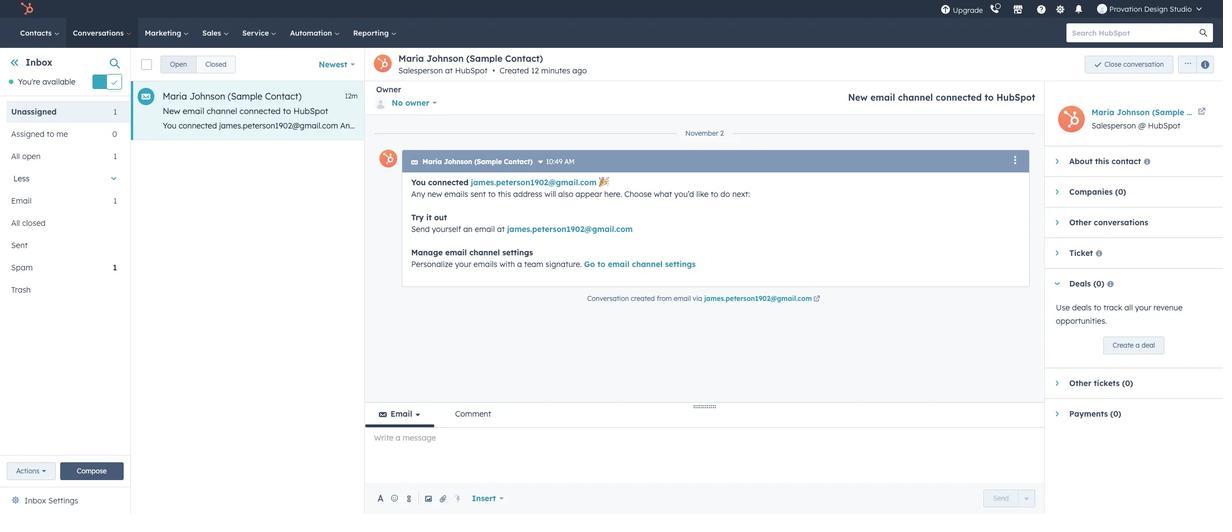 Task type: vqa. For each thing, say whether or not it's contained in the screenshot.
rightmost it
yes



Task type: describe. For each thing, give the bounding box(es) containing it.
send group
[[984, 490, 1036, 508]]

Search HubSpot search field
[[1067, 23, 1203, 42]]

upgrade
[[953, 5, 983, 14]]

opportunities.
[[1056, 317, 1107, 327]]

hubspot inside new email channel connected to hubspot you connected james.peterson1902@gmail.com any new emails sent to this address will also appear here. choose what you'd like to do next:  try it out send yourself an email at <a href = 'mailto:james.p
[[294, 106, 328, 116]]

caret image for payments (0)
[[1056, 411, 1059, 418]]

caret image for other conversations
[[1056, 220, 1059, 226]]

other conversations button
[[1045, 208, 1212, 238]]

contact) inside row
[[265, 91, 302, 102]]

closed
[[205, 60, 227, 68]]

from
[[657, 295, 672, 303]]

0
[[112, 129, 117, 140]]

ticket
[[1070, 249, 1093, 259]]

sales
[[202, 28, 223, 37]]

close
[[1105, 60, 1122, 68]]

team
[[524, 260, 544, 270]]

conversation created from email via
[[587, 295, 704, 303]]

what inside you connected james.peterson1902@gmail.com 🎉 any new emails sent to this address will also appear here. choose what you'd like to do next:
[[654, 189, 672, 200]]

about this contact button
[[1045, 147, 1212, 177]]

you inside new email channel connected to hubspot you connected james.peterson1902@gmail.com any new emails sent to this address will also appear here. choose what you'd like to do next:  try it out send yourself an email at <a href = 'mailto:james.p
[[163, 121, 176, 131]]

salesperson inside the maria johnson (sample contact) salesperson at hubspot • created 12 minutes ago
[[399, 66, 443, 76]]

use
[[1056, 303, 1070, 313]]

assigned
[[11, 129, 45, 140]]

send inside the try it out send yourself an email at james.peterson1902@gmail.com
[[411, 225, 430, 235]]

available
[[42, 77, 75, 87]]

12
[[531, 66, 539, 76]]

this inside dropdown button
[[1095, 157, 1110, 167]]

any inside you connected james.peterson1902@gmail.com 🎉 any new emails sent to this address will also appear here. choose what you'd like to do next:
[[411, 189, 425, 200]]

marketing link
[[138, 18, 196, 48]]

contact) inside the maria johnson (sample contact) salesperson at hubspot • created 12 minutes ago
[[505, 53, 543, 64]]

href
[[823, 121, 837, 131]]

what inside new email channel connected to hubspot you connected james.peterson1902@gmail.com any new emails sent to this address will also appear here. choose what you'd like to do next:  try it out send yourself an email at <a href = 'mailto:james.p
[[583, 121, 601, 131]]

choose inside you connected james.peterson1902@gmail.com 🎉 any new emails sent to this address will also appear here. choose what you'd like to do next:
[[624, 189, 652, 200]]

about
[[1070, 157, 1093, 167]]

will inside you connected james.peterson1902@gmail.com 🎉 any new emails sent to this address will also appear here. choose what you'd like to do next:
[[545, 189, 556, 200]]

new for new email channel connected to hubspot you connected james.peterson1902@gmail.com any new emails sent to this address will also appear here. choose what you'd like to do next:  try it out send yourself an email at <a href = 'mailto:james.p
[[163, 106, 180, 116]]

conversation
[[587, 295, 629, 303]]

(0) for companies (0)
[[1115, 187, 1127, 197]]

november
[[686, 129, 718, 138]]

will inside new email channel connected to hubspot you connected james.peterson1902@gmail.com any new emails sent to this address will also appear here. choose what you'd like to do next:  try it out send yourself an email at <a href = 'mailto:james.p
[[474, 121, 485, 131]]

deals
[[1072, 303, 1092, 313]]

main content containing maria johnson (sample contact)
[[131, 48, 1223, 515]]

payments
[[1070, 410, 1108, 420]]

connected inside you connected james.peterson1902@gmail.com 🎉 any new emails sent to this address will also appear here. choose what you'd like to do next:
[[428, 178, 469, 188]]

contact
[[1112, 157, 1141, 167]]

inbox settings link
[[25, 495, 78, 508]]

search button
[[1194, 23, 1213, 42]]

tickets
[[1094, 379, 1120, 389]]

you're
[[18, 77, 40, 87]]

provation design studio
[[1110, 4, 1192, 13]]

service
[[242, 28, 271, 37]]

maria inside the maria johnson (sample contact) salesperson at hubspot • created 12 minutes ago
[[399, 53, 424, 64]]

caret image for other tickets (0) dropdown button
[[1056, 381, 1059, 387]]

create a deal
[[1113, 342, 1155, 350]]

out inside new email channel connected to hubspot you connected james.peterson1902@gmail.com any new emails sent to this address will also appear here. choose what you'd like to do next:  try it out send yourself an email at <a href = 'mailto:james.p
[[702, 121, 714, 131]]

calling icon button
[[985, 2, 1004, 16]]

owner
[[376, 85, 401, 95]]

sent button
[[7, 235, 117, 257]]

compose
[[77, 468, 107, 476]]

james peterson image
[[1097, 4, 1108, 14]]

automation link
[[283, 18, 347, 48]]

minutes
[[541, 66, 570, 76]]

via
[[693, 295, 702, 303]]

newest
[[319, 59, 347, 69]]

more info image
[[537, 159, 544, 166]]

(sample up 'salesperson @ hubspot'
[[1152, 108, 1185, 118]]

insert button
[[465, 488, 511, 511]]

johnson inside row
[[190, 91, 225, 102]]

comment button
[[441, 404, 505, 428]]

new inside you connected james.peterson1902@gmail.com 🎉 any new emails sent to this address will also appear here. choose what you'd like to do next:
[[427, 189, 442, 200]]

other tickets (0)
[[1070, 379, 1133, 389]]

conversation
[[1124, 60, 1164, 68]]

other conversations
[[1070, 218, 1149, 228]]

@
[[1139, 121, 1146, 131]]

1 horizontal spatial salesperson
[[1092, 121, 1136, 131]]

at inside the maria johnson (sample contact) salesperson at hubspot • created 12 minutes ago
[[445, 66, 453, 76]]

about this contact
[[1070, 157, 1141, 167]]

you're available image
[[9, 80, 13, 84]]

you inside you connected james.peterson1902@gmail.com 🎉 any new emails sent to this address will also appear here. choose what you'd like to do next:
[[411, 178, 426, 188]]

provation
[[1110, 4, 1142, 13]]

open
[[22, 152, 41, 162]]

revenue
[[1154, 303, 1183, 313]]

email button
[[365, 404, 435, 428]]

track
[[1104, 303, 1123, 313]]

marketplaces image
[[1013, 5, 1023, 15]]

do inside new email channel connected to hubspot you connected james.peterson1902@gmail.com any new emails sent to this address will also appear here. choose what you'd like to do next:  try it out send yourself an email at <a href = 'mailto:james.p
[[650, 121, 659, 131]]

other tickets (0) button
[[1045, 369, 1212, 399]]

out inside the try it out send yourself an email at james.peterson1902@gmail.com
[[434, 213, 447, 223]]

yourself inside new email channel connected to hubspot you connected james.peterson1902@gmail.com any new emails sent to this address will also appear here. choose what you'd like to do next:  try it out send yourself an email at <a href = 'mailto:james.p
[[737, 121, 766, 131]]

actions
[[16, 468, 39, 476]]

automation
[[290, 28, 334, 37]]

marketing
[[145, 28, 183, 37]]

notifications image
[[1074, 5, 1084, 15]]

channel for new email channel connected to hubspot
[[898, 92, 933, 103]]

group containing open
[[161, 55, 236, 73]]

ticket button
[[1045, 239, 1212, 269]]

Open button
[[161, 55, 196, 73]]

payments (0) button
[[1045, 400, 1212, 430]]

conversations
[[73, 28, 126, 37]]

2
[[720, 129, 724, 138]]

hubspot link
[[13, 2, 42, 16]]

marketplaces button
[[1007, 0, 1030, 18]]

james.peterson1902@gmail.com inside you connected james.peterson1902@gmail.com 🎉 any new emails sent to this address will also appear here. choose what you'd like to do next:
[[471, 178, 597, 188]]

provation design studio button
[[1091, 0, 1209, 18]]

contacts
[[20, 28, 54, 37]]

0 horizontal spatial settings
[[502, 248, 533, 258]]

this inside new email channel connected to hubspot you connected james.peterson1902@gmail.com any new emails sent to this address will also appear here. choose what you'd like to do next:  try it out send yourself an email at <a href = 'mailto:james.p
[[427, 121, 440, 131]]

settings link
[[1053, 3, 1067, 15]]

menu containing provation design studio
[[940, 0, 1210, 18]]

(0) for payments (0)
[[1111, 410, 1122, 420]]

caret image for deals (0) dropdown button
[[1054, 283, 1061, 286]]

1 horizontal spatial settings
[[665, 260, 696, 270]]

try inside the try it out send yourself an email at james.peterson1902@gmail.com
[[411, 213, 424, 223]]

emails for manage
[[474, 260, 498, 270]]

send button
[[984, 490, 1019, 508]]

hubspot inside the maria johnson (sample contact) salesperson at hubspot • created 12 minutes ago
[[455, 66, 488, 76]]

upgrade image
[[941, 5, 951, 15]]

november 2
[[686, 129, 724, 138]]

all
[[1125, 303, 1133, 313]]

email inside button
[[391, 410, 412, 420]]

(sample left more info icon
[[474, 158, 502, 166]]

any inside new email channel connected to hubspot you connected james.peterson1902@gmail.com any new emails sent to this address will also appear here. choose what you'd like to do next:  try it out send yourself an email at <a href = 'mailto:james.p
[[340, 121, 354, 131]]

calling icon image
[[990, 4, 1000, 14]]

sent
[[11, 241, 28, 251]]

appear inside new email channel connected to hubspot you connected james.peterson1902@gmail.com any new emails sent to this address will also appear here. choose what you'd like to do next:  try it out send yourself an email at <a href = 'mailto:james.p
[[505, 121, 531, 131]]

deals
[[1070, 279, 1091, 289]]

next: inside you connected james.peterson1902@gmail.com 🎉 any new emails sent to this address will also appear here. choose what you'd like to do next:
[[732, 189, 750, 200]]

caret image for ticket dropdown button
[[1056, 250, 1059, 257]]

a inside 'create a deal' button
[[1136, 342, 1140, 350]]

trash button
[[7, 279, 117, 302]]

2 horizontal spatial maria johnson (sample contact)
[[1092, 108, 1221, 118]]

0 vertical spatial email
[[11, 196, 32, 206]]

contacts link
[[13, 18, 66, 48]]

comment
[[455, 410, 491, 420]]

2 vertical spatial maria johnson (sample contact)
[[422, 158, 533, 166]]

ago
[[573, 66, 587, 76]]

emails for you
[[444, 189, 468, 200]]

0 vertical spatial james.peterson1902@gmail.com link
[[471, 178, 597, 188]]

1 for email
[[113, 196, 117, 206]]

reporting
[[353, 28, 391, 37]]

created
[[631, 295, 655, 303]]

maria johnson (sample contact) link
[[1092, 106, 1221, 119]]

it inside the try it out send yourself an email at james.peterson1902@gmail.com
[[426, 213, 432, 223]]

all for all open
[[11, 152, 20, 162]]

this inside you connected james.peterson1902@gmail.com 🎉 any new emails sent to this address will also appear here. choose what you'd like to do next:
[[498, 189, 511, 200]]

channel for new email channel connected to hubspot you connected james.peterson1902@gmail.com any new emails sent to this address will also appear here. choose what you'd like to do next:  try it out send yourself an email at <a href = 'mailto:james.p
[[207, 106, 237, 116]]

it inside new email channel connected to hubspot you connected james.peterson1902@gmail.com any new emails sent to this address will also appear here. choose what you'd like to do next:  try it out send yourself an email at <a href = 'mailto:james.p
[[694, 121, 699, 131]]

'mailto:james.p
[[846, 121, 901, 131]]



Task type: locate. For each thing, give the bounding box(es) containing it.
it up manage
[[426, 213, 432, 223]]

0 vertical spatial settings
[[502, 248, 533, 258]]

1 horizontal spatial maria johnson (sample contact)
[[422, 158, 533, 166]]

caret image left companies
[[1056, 189, 1059, 196]]

james.peterson1902@gmail.com link
[[471, 178, 597, 188], [507, 225, 633, 235], [704, 295, 822, 305]]

yourself right 2
[[737, 121, 766, 131]]

johnson
[[427, 53, 464, 64], [190, 91, 225, 102], [1117, 108, 1150, 118], [444, 158, 472, 166]]

1 horizontal spatial address
[[513, 189, 542, 200]]

sent inside you connected james.peterson1902@gmail.com 🎉 any new emails sent to this address will also appear here. choose what you'd like to do next:
[[471, 189, 486, 200]]

out left 2
[[702, 121, 714, 131]]

inbox left settings
[[25, 497, 46, 507]]

less
[[13, 174, 30, 184]]

send inside button
[[993, 495, 1009, 503]]

address inside new email channel connected to hubspot you connected james.peterson1902@gmail.com any new emails sent to this address will also appear here. choose what you'd like to do next:  try it out send yourself an email at <a href = 'mailto:james.p
[[442, 121, 471, 131]]

go to email channel settings link
[[584, 260, 696, 270]]

inbox for inbox
[[26, 57, 52, 68]]

1 vertical spatial your
[[1135, 303, 1152, 313]]

address inside you connected james.peterson1902@gmail.com 🎉 any new emails sent to this address will also appear here. choose what you'd like to do next:
[[513, 189, 542, 200]]

1 vertical spatial email
[[391, 410, 412, 420]]

salesperson up owner
[[399, 66, 443, 76]]

created
[[500, 66, 529, 76]]

this down owner
[[427, 121, 440, 131]]

0 horizontal spatial maria johnson (sample contact)
[[163, 91, 302, 102]]

1 horizontal spatial group
[[1174, 55, 1214, 73]]

0 vertical spatial address
[[442, 121, 471, 131]]

at inside the try it out send yourself an email at james.peterson1902@gmail.com
[[497, 225, 505, 235]]

0 vertical spatial new
[[356, 121, 371, 131]]

1 vertical spatial sent
[[471, 189, 486, 200]]

this up the try it out send yourself an email at james.peterson1902@gmail.com
[[498, 189, 511, 200]]

trash
[[11, 286, 31, 296]]

1 horizontal spatial out
[[702, 121, 714, 131]]

you
[[163, 121, 176, 131], [411, 178, 426, 188]]

yourself
[[737, 121, 766, 131], [432, 225, 461, 235]]

all open
[[11, 152, 41, 162]]

new inside new email channel connected to hubspot you connected james.peterson1902@gmail.com any new emails sent to this address will also appear here. choose what you'd like to do next:  try it out send yourself an email at <a href = 'mailto:james.p
[[163, 106, 180, 116]]

caret image left 'other conversations' on the top right
[[1056, 220, 1059, 226]]

at left '<a'
[[802, 121, 810, 131]]

out up manage
[[434, 213, 447, 223]]

help button
[[1032, 0, 1051, 18]]

you'd inside you connected james.peterson1902@gmail.com 🎉 any new emails sent to this address will also appear here. choose what you'd like to do next:
[[674, 189, 694, 200]]

2 vertical spatial james.peterson1902@gmail.com link
[[704, 295, 822, 305]]

new inside new email channel connected to hubspot you connected james.peterson1902@gmail.com any new emails sent to this address will also appear here. choose what you'd like to do next:  try it out send yourself an email at <a href = 'mailto:james.p
[[356, 121, 371, 131]]

a right with
[[517, 260, 522, 270]]

caret image left the ticket
[[1056, 250, 1059, 257]]

channel up 'mailto:james.p
[[898, 92, 933, 103]]

yourself inside the try it out send yourself an email at james.peterson1902@gmail.com
[[432, 225, 461, 235]]

your inside use deals to track all your revenue opportunities.
[[1135, 303, 1152, 313]]

2 all from the top
[[11, 219, 20, 229]]

james.peterson1902@gmail.com inside new email channel connected to hubspot you connected james.peterson1902@gmail.com any new emails sent to this address will also appear here. choose what you'd like to do next:  try it out send yourself an email at <a href = 'mailto:james.p
[[219, 121, 338, 131]]

sales link
[[196, 18, 236, 48]]

search image
[[1200, 29, 1208, 37]]

0 horizontal spatial an
[[463, 225, 473, 235]]

1 all from the top
[[11, 152, 20, 162]]

10:49 am
[[546, 158, 575, 166]]

0 horizontal spatial you
[[163, 121, 176, 131]]

0 vertical spatial will
[[474, 121, 485, 131]]

1 vertical spatial all
[[11, 219, 20, 229]]

newest button
[[312, 53, 362, 76]]

(0) right tickets
[[1122, 379, 1133, 389]]

choose
[[553, 121, 581, 131], [624, 189, 652, 200]]

your right all
[[1135, 303, 1152, 313]]

assigned to me
[[11, 129, 68, 140]]

it left 2
[[694, 121, 699, 131]]

0 vertical spatial a
[[517, 260, 522, 270]]

channel down "closed" button
[[207, 106, 237, 116]]

0 vertical spatial this
[[427, 121, 440, 131]]

caret image left 'deals'
[[1054, 283, 1061, 286]]

1 horizontal spatial here.
[[604, 189, 622, 200]]

0 vertical spatial next:
[[661, 121, 679, 131]]

companies (0)
[[1070, 187, 1127, 197]]

like inside you connected james.peterson1902@gmail.com 🎉 any new emails sent to this address will also appear here. choose what you'd like to do next:
[[697, 189, 709, 200]]

emails inside manage email channel settings personalize your emails with a team signature. go to email channel settings
[[474, 260, 498, 270]]

caret image
[[1056, 189, 1059, 196], [1056, 250, 1059, 257], [1054, 283, 1061, 286], [1056, 381, 1059, 387]]

1 horizontal spatial send
[[716, 121, 734, 131]]

do inside you connected james.peterson1902@gmail.com 🎉 any new emails sent to this address will also appear here. choose what you'd like to do next:
[[721, 189, 730, 200]]

email inside the try it out send yourself an email at james.peterson1902@gmail.com
[[475, 225, 495, 235]]

(sample down "closed" button
[[228, 91, 263, 102]]

2 link opens in a new window image from the top
[[814, 297, 820, 303]]

here. up more info icon
[[533, 121, 551, 131]]

signature.
[[546, 260, 582, 270]]

try
[[681, 121, 692, 131], [411, 213, 424, 223]]

0 vertical spatial inbox
[[26, 57, 52, 68]]

0 vertical spatial try
[[681, 121, 692, 131]]

1 horizontal spatial do
[[721, 189, 730, 200]]

1 horizontal spatial sent
[[471, 189, 486, 200]]

a inside manage email channel settings personalize your emails with a team signature. go to email channel settings
[[517, 260, 522, 270]]

choose inside new email channel connected to hubspot you connected james.peterson1902@gmail.com any new emails sent to this address will also appear here. choose what you'd like to do next:  try it out send yourself an email at <a href = 'mailto:james.p
[[553, 121, 581, 131]]

sent inside new email channel connected to hubspot you connected james.peterson1902@gmail.com any new emails sent to this address will also appear here. choose what you'd like to do next:  try it out send yourself an email at <a href = 'mailto:james.p
[[400, 121, 415, 131]]

1 horizontal spatial you
[[411, 178, 426, 188]]

other inside dropdown button
[[1070, 218, 1092, 228]]

0 horizontal spatial here.
[[533, 121, 551, 131]]

other inside dropdown button
[[1070, 379, 1092, 389]]

new
[[356, 121, 371, 131], [427, 189, 442, 200]]

0 horizontal spatial yourself
[[432, 225, 461, 235]]

caret image left other tickets (0)
[[1056, 381, 1059, 387]]

new up 'mailto:james.p
[[848, 92, 868, 103]]

1 vertical spatial emails
[[444, 189, 468, 200]]

open
[[170, 60, 187, 68]]

appear
[[505, 121, 531, 131], [576, 189, 602, 200]]

Closed button
[[196, 55, 236, 73]]

sent down no owner popup button
[[400, 121, 415, 131]]

caret image left about
[[1056, 158, 1059, 165]]

caret image inside other tickets (0) dropdown button
[[1056, 381, 1059, 387]]

1 horizontal spatial you'd
[[674, 189, 694, 200]]

(sample up •
[[466, 53, 503, 64]]

an inside the try it out send yourself an email at james.peterson1902@gmail.com
[[463, 225, 473, 235]]

your right personalize at bottom left
[[455, 260, 471, 270]]

2 caret image from the top
[[1056, 220, 1059, 226]]

menu
[[940, 0, 1210, 18]]

1 vertical spatial send
[[411, 225, 430, 235]]

your inside manage email channel settings personalize your emails with a team signature. go to email channel settings
[[455, 260, 471, 270]]

also inside new email channel connected to hubspot you connected james.peterson1902@gmail.com any new emails sent to this address will also appear here. choose what you'd like to do next:  try it out send yourself an email at <a href = 'mailto:james.p
[[487, 121, 502, 131]]

caret image left payments
[[1056, 411, 1059, 418]]

appear down created on the top of the page
[[505, 121, 531, 131]]

here.
[[533, 121, 551, 131], [604, 189, 622, 200]]

2 vertical spatial caret image
[[1056, 411, 1059, 418]]

out
[[702, 121, 714, 131], [434, 213, 447, 223]]

no
[[392, 98, 403, 108]]

all inside button
[[11, 219, 20, 229]]

caret image inside about this contact dropdown button
[[1056, 158, 1059, 165]]

caret image
[[1056, 158, 1059, 165], [1056, 220, 1059, 226], [1056, 411, 1059, 418]]

associated deals region
[[1056, 302, 1212, 355]]

try left 2
[[681, 121, 692, 131]]

next: inside new email channel connected to hubspot you connected james.peterson1902@gmail.com any new emails sent to this address will also appear here. choose what you'd like to do next:  try it out send yourself an email at <a href = 'mailto:james.p
[[661, 121, 679, 131]]

all left open at the left top
[[11, 152, 20, 162]]

all closed button
[[7, 213, 117, 235]]

with
[[500, 260, 515, 270]]

at left •
[[445, 66, 453, 76]]

new for new email channel connected to hubspot
[[848, 92, 868, 103]]

0 horizontal spatial sent
[[400, 121, 415, 131]]

1 vertical spatial new
[[427, 189, 442, 200]]

actions button
[[7, 463, 56, 481]]

channel
[[898, 92, 933, 103], [207, 106, 237, 116], [469, 248, 500, 258], [632, 260, 663, 270]]

also down •
[[487, 121, 502, 131]]

all closed
[[11, 219, 46, 229]]

salesperson left @
[[1092, 121, 1136, 131]]

1 group from the left
[[161, 55, 236, 73]]

0 vertical spatial it
[[694, 121, 699, 131]]

channel for manage email channel settings personalize your emails with a team signature. go to email channel settings
[[469, 248, 500, 258]]

settings up from in the bottom of the page
[[665, 260, 696, 270]]

emails inside you connected james.peterson1902@gmail.com 🎉 any new emails sent to this address will also appear here. choose what you'd like to do next:
[[444, 189, 468, 200]]

no owner button
[[374, 95, 437, 111]]

maria johnson (sample contact) salesperson at hubspot • created 12 minutes ago
[[399, 53, 587, 76]]

deals (0) button
[[1045, 269, 1212, 299]]

deals (0)
[[1070, 279, 1105, 289]]

1 vertical spatial james.peterson1902@gmail.com link
[[507, 225, 633, 235]]

1 vertical spatial also
[[558, 189, 573, 200]]

1 vertical spatial you'd
[[674, 189, 694, 200]]

a left deal
[[1136, 342, 1140, 350]]

also
[[487, 121, 502, 131], [558, 189, 573, 200]]

1 vertical spatial new
[[163, 106, 180, 116]]

0 horizontal spatial new
[[356, 121, 371, 131]]

am
[[565, 158, 575, 166]]

1 vertical spatial this
[[1095, 157, 1110, 167]]

email
[[11, 196, 32, 206], [391, 410, 412, 420]]

1 for all open
[[113, 152, 117, 162]]

sent up the try it out send yourself an email at james.peterson1902@gmail.com
[[471, 189, 486, 200]]

here. inside new email channel connected to hubspot you connected james.peterson1902@gmail.com any new emails sent to this address will also appear here. choose what you'd like to do next:  try it out send yourself an email at <a href = 'mailto:james.p
[[533, 121, 551, 131]]

to inside use deals to track all your revenue opportunities.
[[1094, 303, 1102, 313]]

companies (0) button
[[1045, 177, 1212, 207]]

1 horizontal spatial will
[[545, 189, 556, 200]]

group
[[161, 55, 236, 73], [1174, 55, 1214, 73]]

(0)
[[1115, 187, 1127, 197], [1094, 279, 1105, 289], [1122, 379, 1133, 389], [1111, 410, 1122, 420]]

other for other tickets (0)
[[1070, 379, 1092, 389]]

group down sales
[[161, 55, 236, 73]]

inbox up you're available
[[26, 57, 52, 68]]

0 horizontal spatial out
[[434, 213, 447, 223]]

your for all
[[1135, 303, 1152, 313]]

hubspot image
[[20, 2, 33, 16]]

new email channel connected to hubspot heading
[[848, 92, 1036, 103]]

james.peterson1902@gmail.com
[[219, 121, 338, 131], [471, 178, 597, 188], [507, 225, 633, 235], [704, 295, 812, 303]]

1 vertical spatial inbox
[[25, 497, 46, 507]]

1 vertical spatial next:
[[732, 189, 750, 200]]

(0) right companies
[[1115, 187, 1127, 197]]

like inside new email channel connected to hubspot you connected james.peterson1902@gmail.com any new emails sent to this address will also appear here. choose what you'd like to do next:  try it out send yourself an email at <a href = 'mailto:james.p
[[625, 121, 638, 131]]

other for other conversations
[[1070, 218, 1092, 228]]

1 horizontal spatial what
[[654, 189, 672, 200]]

also inside you connected james.peterson1902@gmail.com 🎉 any new emails sent to this address will also appear here. choose what you'd like to do next:
[[558, 189, 573, 200]]

caret image inside companies (0) dropdown button
[[1056, 189, 1059, 196]]

0 horizontal spatial emails
[[373, 121, 397, 131]]

manage
[[411, 248, 443, 258]]

1 vertical spatial what
[[654, 189, 672, 200]]

this right about
[[1095, 157, 1110, 167]]

1 for unassigned
[[113, 107, 117, 117]]

0 vertical spatial here.
[[533, 121, 551, 131]]

1 horizontal spatial new
[[427, 189, 442, 200]]

inbox
[[26, 57, 52, 68], [25, 497, 46, 507]]

closed
[[22, 219, 46, 229]]

here. down 🎉
[[604, 189, 622, 200]]

send
[[716, 121, 734, 131], [411, 225, 430, 235], [993, 495, 1009, 503]]

1 vertical spatial caret image
[[1056, 220, 1059, 226]]

to inside manage email channel settings personalize your emails with a team signature. go to email channel settings
[[598, 260, 606, 270]]

1 vertical spatial any
[[411, 189, 425, 200]]

2 vertical spatial send
[[993, 495, 1009, 503]]

0 horizontal spatial try
[[411, 213, 424, 223]]

main content
[[131, 48, 1223, 515]]

try inside new email channel connected to hubspot you connected james.peterson1902@gmail.com any new emails sent to this address will also appear here. choose what you'd like to do next:  try it out send yourself an email at <a href = 'mailto:james.p
[[681, 121, 692, 131]]

all
[[11, 152, 20, 162], [11, 219, 20, 229]]

caret image inside ticket dropdown button
[[1056, 250, 1059, 257]]

0 vertical spatial yourself
[[737, 121, 766, 131]]

appear inside you connected james.peterson1902@gmail.com 🎉 any new emails sent to this address will also appear here. choose what you'd like to do next:
[[576, 189, 602, 200]]

1 other from the top
[[1070, 218, 1092, 228]]

2 other from the top
[[1070, 379, 1092, 389]]

your for personalize
[[455, 260, 471, 270]]

0 vertical spatial you
[[163, 121, 176, 131]]

email from maria johnson (sample contact) with subject new email channel connected to hubspot row
[[131, 81, 901, 140]]

yourself up manage
[[432, 225, 461, 235]]

1 horizontal spatial it
[[694, 121, 699, 131]]

0 horizontal spatial group
[[161, 55, 236, 73]]

0 vertical spatial salesperson
[[399, 66, 443, 76]]

0 vertical spatial all
[[11, 152, 20, 162]]

1 vertical spatial a
[[1136, 342, 1140, 350]]

here. inside you connected james.peterson1902@gmail.com 🎉 any new emails sent to this address will also appear here. choose what you'd like to do next:
[[604, 189, 622, 200]]

1 horizontal spatial next:
[[732, 189, 750, 200]]

2 horizontal spatial emails
[[474, 260, 498, 270]]

create a deal button
[[1104, 337, 1165, 355]]

3 caret image from the top
[[1056, 411, 1059, 418]]

0 horizontal spatial a
[[517, 260, 522, 270]]

caret image inside 'payments (0)' dropdown button
[[1056, 411, 1059, 418]]

0 vertical spatial your
[[455, 260, 471, 270]]

appear down 🎉
[[576, 189, 602, 200]]

also down am
[[558, 189, 573, 200]]

1 horizontal spatial appear
[[576, 189, 602, 200]]

2 horizontal spatial send
[[993, 495, 1009, 503]]

1 vertical spatial you
[[411, 178, 426, 188]]

send inside new email channel connected to hubspot you connected james.peterson1902@gmail.com any new emails sent to this address will also appear here. choose what you'd like to do next:  try it out send yourself an email at <a href = 'mailto:james.p
[[716, 121, 734, 131]]

channel inside new email channel connected to hubspot you connected james.peterson1902@gmail.com any new emails sent to this address will also appear here. choose what you'd like to do next:  try it out send yourself an email at <a href = 'mailto:james.p
[[207, 106, 237, 116]]

1 horizontal spatial yourself
[[737, 121, 766, 131]]

personalize
[[411, 260, 453, 270]]

0 vertical spatial at
[[445, 66, 453, 76]]

0 vertical spatial any
[[340, 121, 354, 131]]

0 vertical spatial do
[[650, 121, 659, 131]]

link opens in a new window image
[[814, 295, 820, 305], [814, 297, 820, 303]]

new email channel connected to hubspot
[[848, 92, 1036, 103]]

this
[[427, 121, 440, 131], [1095, 157, 1110, 167], [498, 189, 511, 200]]

caret image for companies (0) dropdown button
[[1056, 189, 1059, 196]]

(sample inside row
[[228, 91, 263, 102]]

0 vertical spatial caret image
[[1056, 158, 1059, 165]]

(0) right 'deals'
[[1094, 279, 1105, 289]]

at inside new email channel connected to hubspot you connected james.peterson1902@gmail.com any new emails sent to this address will also appear here. choose what you'd like to do next:  try it out send yourself an email at <a href = 'mailto:james.p
[[802, 121, 810, 131]]

1 horizontal spatial try
[[681, 121, 692, 131]]

all for all closed
[[11, 219, 20, 229]]

emails
[[373, 121, 397, 131], [444, 189, 468, 200], [474, 260, 498, 270]]

0 horizontal spatial choose
[[553, 121, 581, 131]]

other up the ticket
[[1070, 218, 1092, 228]]

other left tickets
[[1070, 379, 1092, 389]]

0 horizontal spatial new
[[163, 106, 180, 116]]

1
[[113, 107, 117, 117], [113, 152, 117, 162], [113, 196, 117, 206], [113, 263, 117, 273]]

1 horizontal spatial a
[[1136, 342, 1140, 350]]

0 horizontal spatial next:
[[661, 121, 679, 131]]

salesperson @ hubspot
[[1092, 121, 1181, 131]]

group down 'search' image
[[1174, 55, 1214, 73]]

0 vertical spatial also
[[487, 121, 502, 131]]

🎉
[[599, 178, 609, 188]]

maria inside row
[[163, 91, 187, 102]]

maria johnson (sample contact) inside row
[[163, 91, 302, 102]]

0 vertical spatial other
[[1070, 218, 1092, 228]]

2 vertical spatial this
[[498, 189, 511, 200]]

at up with
[[497, 225, 505, 235]]

help image
[[1037, 5, 1047, 15]]

close conversation button
[[1085, 55, 1174, 73]]

all left closed at the left top of page
[[11, 219, 20, 229]]

0 vertical spatial an
[[768, 121, 777, 131]]

0 horizontal spatial address
[[442, 121, 471, 131]]

emails inside new email channel connected to hubspot you connected james.peterson1902@gmail.com any new emails sent to this address will also appear here. choose what you'd like to do next:  try it out send yourself an email at <a href = 'mailto:james.p
[[373, 121, 397, 131]]

(0) for deals (0)
[[1094, 279, 1105, 289]]

what
[[583, 121, 601, 131], [654, 189, 672, 200]]

1 horizontal spatial like
[[697, 189, 709, 200]]

will
[[474, 121, 485, 131], [545, 189, 556, 200]]

like
[[625, 121, 638, 131], [697, 189, 709, 200]]

settings up with
[[502, 248, 533, 258]]

to
[[985, 92, 994, 103], [283, 106, 291, 116], [417, 121, 425, 131], [640, 121, 647, 131], [47, 129, 54, 140], [488, 189, 496, 200], [711, 189, 718, 200], [598, 260, 606, 270], [1094, 303, 1102, 313]]

settings image
[[1055, 5, 1065, 15]]

2 group from the left
[[1174, 55, 1214, 73]]

create
[[1113, 342, 1134, 350]]

manage email channel settings personalize your emails with a team signature. go to email channel settings
[[411, 248, 696, 270]]

caret image inside deals (0) dropdown button
[[1054, 283, 1061, 286]]

notifications button
[[1070, 0, 1089, 18]]

your
[[455, 260, 471, 270], [1135, 303, 1152, 313]]

new down open button
[[163, 106, 180, 116]]

inbox for inbox settings
[[25, 497, 46, 507]]

0 vertical spatial sent
[[400, 121, 415, 131]]

1 link opens in a new window image from the top
[[814, 295, 820, 305]]

payments (0)
[[1070, 410, 1122, 420]]

james.peterson1902@gmail.com inside the try it out send yourself an email at james.peterson1902@gmail.com
[[507, 225, 633, 235]]

1 horizontal spatial any
[[411, 189, 425, 200]]

an inside new email channel connected to hubspot you connected james.peterson1902@gmail.com any new emails sent to this address will also appear here. choose what you'd like to do next:  try it out send yourself an email at <a href = 'mailto:james.p
[[768, 121, 777, 131]]

1 vertical spatial other
[[1070, 379, 1092, 389]]

johnson inside the maria johnson (sample contact) salesperson at hubspot • created 12 minutes ago
[[427, 53, 464, 64]]

(sample inside the maria johnson (sample contact) salesperson at hubspot • created 12 minutes ago
[[466, 53, 503, 64]]

(0) right payments
[[1111, 410, 1122, 420]]

1 horizontal spatial new
[[848, 92, 868, 103]]

channel up with
[[469, 248, 500, 258]]

any
[[340, 121, 354, 131], [411, 189, 425, 200]]

try up manage
[[411, 213, 424, 223]]

1 vertical spatial address
[[513, 189, 542, 200]]

0 horizontal spatial also
[[487, 121, 502, 131]]

studio
[[1170, 4, 1192, 13]]

you'd inside new email channel connected to hubspot you connected james.peterson1902@gmail.com any new emails sent to this address will also appear here. choose what you'd like to do next:  try it out send yourself an email at <a href = 'mailto:james.p
[[603, 121, 623, 131]]

0 horizontal spatial any
[[340, 121, 354, 131]]

compose button
[[60, 463, 124, 481]]

1 vertical spatial try
[[411, 213, 424, 223]]

1 vertical spatial yourself
[[432, 225, 461, 235]]

channel up conversation created from email via
[[632, 260, 663, 270]]

caret image inside other conversations dropdown button
[[1056, 220, 1059, 226]]

1 vertical spatial it
[[426, 213, 432, 223]]

0 horizontal spatial do
[[650, 121, 659, 131]]

owner
[[405, 98, 429, 108]]

1 caret image from the top
[[1056, 158, 1059, 165]]

1 for spam
[[113, 263, 117, 273]]

you connected james.peterson1902@gmail.com 🎉 any new emails sent to this address will also appear here. choose what you'd like to do next:
[[411, 178, 750, 200]]



